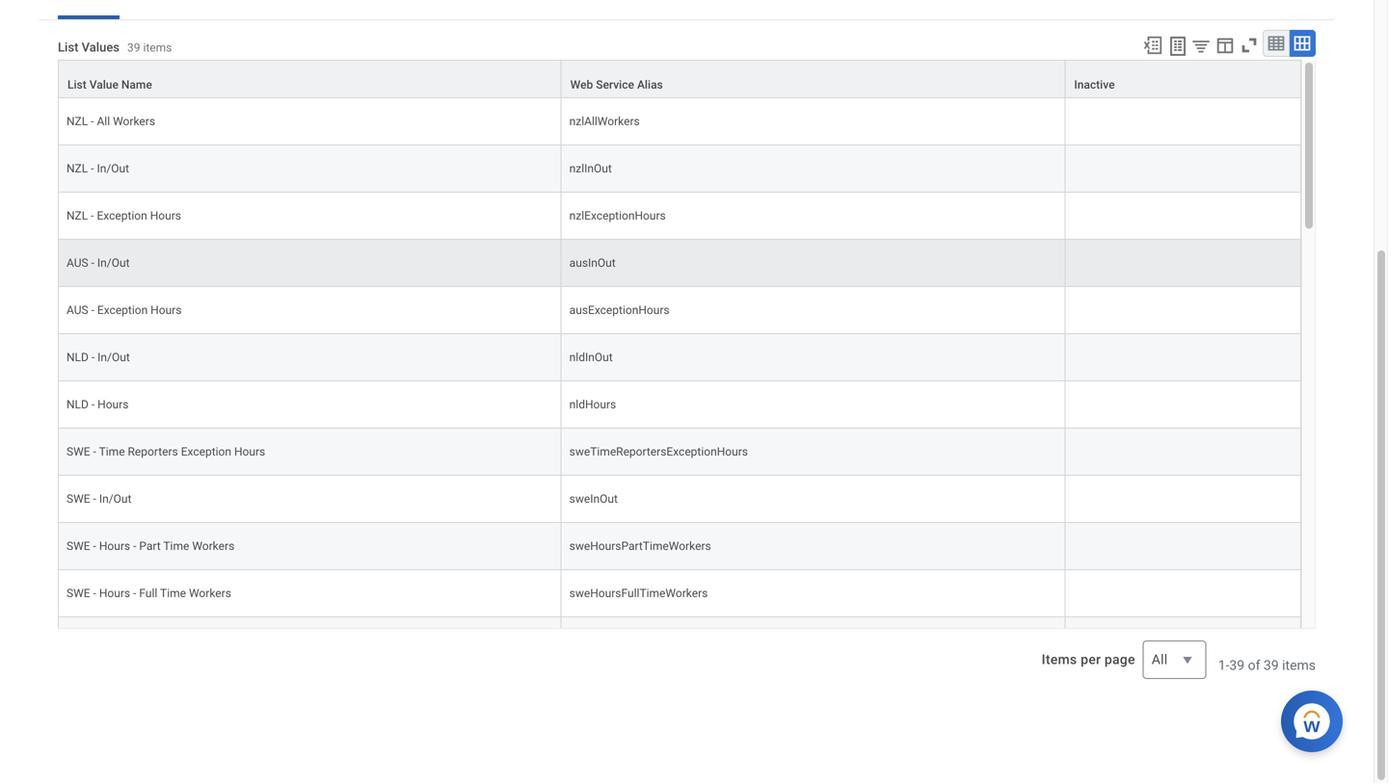 Task type: vqa. For each thing, say whether or not it's contained in the screenshot.
- related to AUS - Exception Hours
yes



Task type: locate. For each thing, give the bounding box(es) containing it.
1 nzl from the top
[[67, 115, 88, 128]]

nzl down nzl - all workers
[[67, 162, 88, 176]]

time
[[99, 445, 125, 459], [163, 540, 189, 553], [160, 587, 186, 601]]

sweinout
[[569, 493, 618, 506]]

row containing nzl - exception hours
[[58, 193, 1301, 240]]

aus down the nzl - exception hours
[[67, 257, 88, 270]]

nzl - exception hours
[[67, 209, 181, 223]]

nzl - in/out
[[67, 162, 129, 176]]

nzl for nzl - exception hours
[[67, 209, 88, 223]]

- for nld - hours
[[91, 398, 95, 412]]

in/out
[[97, 162, 129, 176], [97, 257, 130, 270], [97, 351, 130, 364], [99, 493, 132, 506]]

cell for nldhours
[[1065, 382, 1301, 429]]

web service alias button
[[562, 61, 1065, 97]]

0 vertical spatial list
[[58, 40, 78, 54]]

part
[[139, 540, 161, 553]]

2 vertical spatial workers
[[189, 587, 231, 601]]

items per page element
[[1039, 630, 1207, 691]]

2 swe from the top
[[67, 493, 90, 506]]

cell
[[1065, 98, 1301, 146], [1065, 146, 1301, 193], [1065, 193, 1301, 240], [1065, 240, 1301, 287], [1065, 287, 1301, 335], [1065, 335, 1301, 382], [1065, 382, 1301, 429], [1065, 429, 1301, 476], [1065, 476, 1301, 524], [1065, 524, 1301, 571], [1065, 571, 1301, 618], [58, 618, 562, 665], [562, 618, 1065, 665], [1065, 618, 1301, 665]]

in/out for swe - in/out
[[99, 493, 132, 506]]

list inside 'list value name' popup button
[[67, 78, 87, 92]]

- for aus - in/out
[[91, 257, 94, 270]]

hours
[[150, 209, 181, 223], [151, 304, 182, 317], [97, 398, 129, 412], [234, 445, 265, 459], [99, 540, 130, 553], [99, 587, 130, 601]]

swehoursparttimeworkers
[[569, 540, 711, 553]]

time right part
[[163, 540, 189, 553]]

swe left full
[[67, 587, 90, 601]]

time left reporters
[[99, 445, 125, 459]]

row
[[58, 60, 1301, 98], [58, 98, 1301, 146], [58, 146, 1301, 193], [58, 193, 1301, 240], [58, 240, 1301, 287], [58, 287, 1301, 335], [58, 335, 1301, 382], [58, 382, 1301, 429], [58, 429, 1301, 476], [58, 476, 1301, 524], [58, 524, 1301, 571], [58, 571, 1301, 618], [58, 618, 1301, 665]]

nzlallworkers
[[569, 115, 640, 128]]

swe down swe - in/out
[[67, 540, 90, 553]]

1 vertical spatial list
[[67, 78, 87, 92]]

1 row from the top
[[58, 60, 1301, 98]]

exception for nzl
[[97, 209, 147, 223]]

nld up the nld - hours
[[67, 351, 89, 364]]

1 vertical spatial items
[[1282, 658, 1316, 674]]

2 row from the top
[[58, 98, 1301, 146]]

exception right reporters
[[181, 445, 231, 459]]

1 vertical spatial nzl
[[67, 162, 88, 176]]

nzl left all
[[67, 115, 88, 128]]

11 row from the top
[[58, 524, 1301, 571]]

list value name
[[67, 78, 152, 92]]

5 row from the top
[[58, 240, 1301, 287]]

exception up aus - in/out in the top of the page
[[97, 209, 147, 223]]

cell for nzlinout
[[1065, 146, 1301, 193]]

cell for nzlexceptionhours
[[1065, 193, 1301, 240]]

nzl for nzl - in/out
[[67, 162, 88, 176]]

nldhours
[[569, 398, 616, 412]]

in/out up "swe - hours - part time workers"
[[99, 493, 132, 506]]

in/out down the nzl - exception hours
[[97, 257, 130, 270]]

8 row from the top
[[58, 382, 1301, 429]]

workers right full
[[189, 587, 231, 601]]

nzl down nzl - in/out
[[67, 209, 88, 223]]

items right of
[[1282, 658, 1316, 674]]

swe
[[67, 445, 90, 459], [67, 493, 90, 506], [67, 540, 90, 553], [67, 587, 90, 601]]

list left value
[[67, 78, 87, 92]]

1 vertical spatial time
[[163, 540, 189, 553]]

1 horizontal spatial 39
[[1229, 658, 1245, 674]]

12 row from the top
[[58, 571, 1301, 618]]

workers for full
[[189, 587, 231, 601]]

swe down the nld - hours
[[67, 445, 90, 459]]

workers
[[113, 115, 155, 128], [192, 540, 234, 553], [189, 587, 231, 601]]

row containing nld - in/out
[[58, 335, 1301, 382]]

workers right all
[[113, 115, 155, 128]]

- for swe - time reporters exception hours
[[93, 445, 96, 459]]

- for nzl - exception hours
[[91, 209, 94, 223]]

swe for swe - hours - part time workers
[[67, 540, 90, 553]]

in/out for nzl - in/out
[[97, 162, 129, 176]]

row containing nzl - all workers
[[58, 98, 1301, 146]]

in/out down nzl - all workers
[[97, 162, 129, 176]]

list value name button
[[59, 61, 561, 97]]

1 aus from the top
[[67, 257, 88, 270]]

7 row from the top
[[58, 335, 1301, 382]]

nzl - all workers
[[67, 115, 155, 128]]

-
[[91, 115, 94, 128], [91, 162, 94, 176], [91, 209, 94, 223], [91, 257, 94, 270], [91, 304, 94, 317], [91, 351, 95, 364], [91, 398, 95, 412], [93, 445, 96, 459], [93, 493, 96, 506], [93, 540, 96, 553], [133, 540, 136, 553], [93, 587, 96, 601], [133, 587, 136, 601]]

row containing aus - exception hours
[[58, 287, 1301, 335]]

39 right values
[[127, 41, 140, 54]]

ausinout
[[569, 257, 616, 270]]

39
[[127, 41, 140, 54], [1229, 658, 1245, 674], [1264, 658, 1279, 674]]

swe - in/out
[[67, 493, 132, 506]]

cell for nzlallworkers
[[1065, 98, 1301, 146]]

items per page
[[1042, 652, 1135, 668]]

0 vertical spatial workers
[[113, 115, 155, 128]]

0 vertical spatial aus
[[67, 257, 88, 270]]

6 row from the top
[[58, 287, 1301, 335]]

exception up nld - in/out
[[97, 304, 148, 317]]

1 vertical spatial aus
[[67, 304, 88, 317]]

list
[[58, 40, 78, 54], [67, 78, 87, 92]]

1 vertical spatial workers
[[192, 540, 234, 553]]

exception for aus
[[97, 304, 148, 317]]

0 horizontal spatial items
[[143, 41, 172, 54]]

0 horizontal spatial 39
[[127, 41, 140, 54]]

cell for nldinout
[[1065, 335, 1301, 382]]

10 row from the top
[[58, 476, 1301, 524]]

click to view/edit grid preferences image
[[1215, 35, 1236, 56]]

cell for swehoursfulltimeworkers
[[1065, 571, 1301, 618]]

name
[[121, 78, 152, 92]]

- for nzl - all workers
[[91, 115, 94, 128]]

0 vertical spatial nzl
[[67, 115, 88, 128]]

3 swe from the top
[[67, 540, 90, 553]]

2 horizontal spatial 39
[[1264, 658, 1279, 674]]

4 swe from the top
[[67, 587, 90, 601]]

1 vertical spatial exception
[[97, 304, 148, 317]]

list left values
[[58, 40, 78, 54]]

swe for swe - time reporters exception hours
[[67, 445, 90, 459]]

aus down aus - in/out in the top of the page
[[67, 304, 88, 317]]

0 vertical spatial time
[[99, 445, 125, 459]]

4 row from the top
[[58, 193, 1301, 240]]

table image
[[1267, 34, 1286, 53]]

2 vertical spatial time
[[160, 587, 186, 601]]

in/out down aus - exception hours
[[97, 351, 130, 364]]

2 nzl from the top
[[67, 162, 88, 176]]

2 nld from the top
[[67, 398, 89, 412]]

swe up "swe - hours - part time workers"
[[67, 493, 90, 506]]

2 aus from the top
[[67, 304, 88, 317]]

time right full
[[160, 587, 186, 601]]

3 nzl from the top
[[67, 209, 88, 223]]

39 left of
[[1229, 658, 1245, 674]]

tab list
[[39, 0, 1335, 19]]

items
[[143, 41, 172, 54], [1282, 658, 1316, 674]]

39 right of
[[1264, 658, 1279, 674]]

- for aus - exception hours
[[91, 304, 94, 317]]

- for swe - in/out
[[93, 493, 96, 506]]

row containing swe - time reporters exception hours
[[58, 429, 1301, 476]]

0 vertical spatial items
[[143, 41, 172, 54]]

list for value
[[67, 78, 87, 92]]

per
[[1081, 652, 1101, 668]]

2 vertical spatial nzl
[[67, 209, 88, 223]]

nld - hours
[[67, 398, 129, 412]]

nzl
[[67, 115, 88, 128], [67, 162, 88, 176], [67, 209, 88, 223]]

swe for swe - in/out
[[67, 493, 90, 506]]

1 nld from the top
[[67, 351, 89, 364]]

3 row from the top
[[58, 146, 1301, 193]]

nld for nld - hours
[[67, 398, 89, 412]]

1 swe from the top
[[67, 445, 90, 459]]

inactive button
[[1065, 61, 1300, 97]]

aus
[[67, 257, 88, 270], [67, 304, 88, 317]]

nld down nld - in/out
[[67, 398, 89, 412]]

workers right part
[[192, 540, 234, 553]]

cell for swehoursparttimeworkers
[[1065, 524, 1301, 571]]

row containing swe - hours - part time workers
[[58, 524, 1301, 571]]

0 vertical spatial nld
[[67, 351, 89, 364]]

row containing nzl - in/out
[[58, 146, 1301, 193]]

0 vertical spatial exception
[[97, 209, 147, 223]]

2 vertical spatial exception
[[181, 445, 231, 459]]

alias
[[637, 78, 663, 92]]

1 vertical spatial nld
[[67, 398, 89, 412]]

nld
[[67, 351, 89, 364], [67, 398, 89, 412]]

1 horizontal spatial items
[[1282, 658, 1316, 674]]

exception
[[97, 209, 147, 223], [97, 304, 148, 317], [181, 445, 231, 459]]

9 row from the top
[[58, 429, 1301, 476]]

nzlexceptionhours
[[569, 209, 666, 223]]

items up name
[[143, 41, 172, 54]]

toolbar
[[1134, 30, 1316, 60]]



Task type: describe. For each thing, give the bounding box(es) containing it.
of
[[1248, 658, 1260, 674]]

full
[[139, 587, 157, 601]]

ausexceptionhours
[[569, 304, 670, 317]]

cell for ausinout
[[1065, 240, 1301, 287]]

workers for part
[[192, 540, 234, 553]]

cell for ausexceptionhours
[[1065, 287, 1301, 335]]

- for swe - hours - full time workers
[[93, 587, 96, 601]]

list for values
[[58, 40, 78, 54]]

1-39 of 39 items status
[[1218, 657, 1316, 676]]

in/out for nld - in/out
[[97, 351, 130, 364]]

row containing list value name
[[58, 60, 1301, 98]]

nld - in/out
[[67, 351, 130, 364]]

web
[[570, 78, 593, 92]]

swe - hours - part time workers
[[67, 540, 234, 553]]

reporters
[[128, 445, 178, 459]]

swetimereportersexceptionhours
[[569, 445, 748, 459]]

- for nzl - in/out
[[91, 162, 94, 176]]

- for nld - in/out
[[91, 351, 95, 364]]

inactive
[[1074, 78, 1115, 92]]

list values 39 items
[[58, 40, 172, 54]]

web service alias
[[570, 78, 663, 92]]

39 inside "list values 39 items"
[[127, 41, 140, 54]]

row containing swe - in/out
[[58, 476, 1301, 524]]

aus - in/out
[[67, 257, 130, 270]]

- for swe - hours - part time workers
[[93, 540, 96, 553]]

swe - hours - full time workers
[[67, 587, 231, 601]]

all
[[97, 115, 110, 128]]

row containing nld - hours
[[58, 382, 1301, 429]]

aus - exception hours
[[67, 304, 182, 317]]

aus for aus - exception hours
[[67, 304, 88, 317]]

nldinout
[[569, 351, 613, 364]]

items
[[1042, 652, 1077, 668]]

nzlinout
[[569, 162, 612, 176]]

service
[[596, 78, 634, 92]]

1-
[[1218, 658, 1229, 674]]

export to worksheets image
[[1166, 35, 1189, 58]]

row containing swe - hours - full time workers
[[58, 571, 1301, 618]]

items inside status
[[1282, 658, 1316, 674]]

nld for nld - in/out
[[67, 351, 89, 364]]

swe for swe - hours - full time workers
[[67, 587, 90, 601]]

nzl for nzl - all workers
[[67, 115, 88, 128]]

aus for aus - in/out
[[67, 257, 88, 270]]

export to excel image
[[1142, 35, 1163, 56]]

fullscreen image
[[1239, 35, 1260, 56]]

1-39 of 39 items
[[1218, 658, 1316, 674]]

values
[[82, 40, 120, 54]]

swe - time reporters exception hours
[[67, 445, 265, 459]]

page
[[1105, 652, 1135, 668]]

items inside "list values 39 items"
[[143, 41, 172, 54]]

cell for swetimereportersexceptionhours
[[1065, 429, 1301, 476]]

expand table image
[[1293, 34, 1312, 53]]

value
[[89, 78, 118, 92]]

in/out for aus - in/out
[[97, 257, 130, 270]]

13 row from the top
[[58, 618, 1301, 665]]

select to filter grid data image
[[1190, 36, 1212, 56]]

time for full
[[160, 587, 186, 601]]

row containing aus - in/out
[[58, 240, 1301, 287]]

cell for sweinout
[[1065, 476, 1301, 524]]

swehoursfulltimeworkers
[[569, 587, 708, 601]]

time for part
[[163, 540, 189, 553]]



